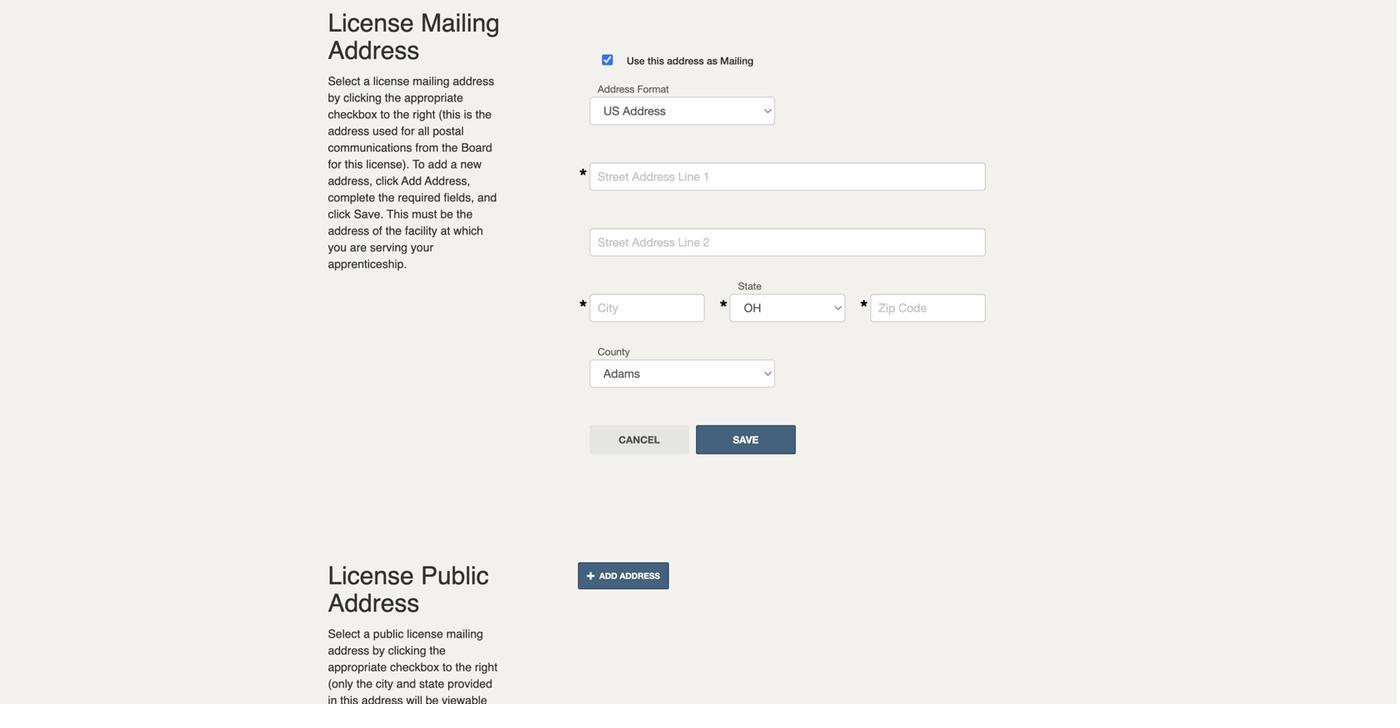 Task type: vqa. For each thing, say whether or not it's contained in the screenshot.
If
no



Task type: describe. For each thing, give the bounding box(es) containing it.
use
[[627, 55, 645, 66]]

street for street address line 1
[[598, 170, 629, 183]]

address,
[[425, 174, 471, 187]]

is
[[464, 108, 472, 121]]

be inside select a public license mailing address by clicking the appropriate checkbox to the right (only the city and state provided in this address will be view
[[426, 694, 439, 705]]

state
[[739, 280, 762, 292]]

communications
[[328, 141, 412, 154]]

address inside license public address
[[328, 590, 420, 618]]

(this
[[439, 108, 461, 121]]

1 horizontal spatial click
[[376, 174, 399, 187]]

fields,
[[444, 191, 474, 204]]

1 horizontal spatial for
[[401, 124, 415, 138]]

add address button
[[578, 563, 669, 590]]

street address line 2
[[598, 235, 710, 249]]

Zip Code field
[[871, 294, 986, 322]]

and inside select a public license mailing address by clicking the appropriate checkbox to the right (only the city and state provided in this address will be view
[[397, 678, 416, 691]]

address down city
[[362, 694, 403, 705]]

mailing inside select a license mailing address by clicking the appropriate checkbox to the right (this is the address used for all postal communications from the board for this license). to add a new address, click add address, complete the required fields, and click save. this must be the address of the facility at which you are serving your apprenticeship.
[[413, 74, 450, 88]]

by inside select a license mailing address by clicking the appropriate checkbox to the right (this is the address used for all postal communications from the board for this license). to add a new address, click add address, complete the required fields, and click save. this must be the address of the facility at which you are serving your apprenticeship.
[[328, 91, 340, 104]]

zip
[[879, 301, 896, 315]]

add inside select a license mailing address by clicking the appropriate checkbox to the right (this is the address used for all postal communications from the board for this license). to add a new address, click add address, complete the required fields, and click save. this must be the address of the facility at which you are serving your apprenticeship.
[[402, 174, 422, 187]]

will
[[406, 694, 423, 705]]

city
[[376, 678, 393, 691]]

you
[[328, 241, 347, 254]]

a for license public address
[[364, 628, 370, 641]]

license).
[[366, 157, 410, 171]]

be inside select a license mailing address by clicking the appropriate checkbox to the right (this is the address used for all postal communications from the board for this license). to add a new address, click add address, complete the required fields, and click save. this must be the address of the facility at which you are serving your apprenticeship.
[[440, 207, 453, 221]]

code
[[899, 301, 927, 315]]

which
[[454, 224, 483, 237]]

county
[[598, 346, 630, 358]]

at
[[441, 224, 450, 237]]

street address line 1
[[598, 170, 710, 183]]

serving
[[370, 241, 408, 254]]

right inside select a public license mailing address by clicking the appropriate checkbox to the right (only the city and state provided in this address will be view
[[475, 661, 498, 674]]

add inside button
[[600, 571, 618, 581]]

clicking inside select a public license mailing address by clicking the appropriate checkbox to the right (only the city and state provided in this address will be view
[[388, 644, 426, 658]]

license inside select a public license mailing address by clicking the appropriate checkbox to the right (only the city and state provided in this address will be view
[[407, 628, 443, 641]]

Street Address Line 1 field
[[590, 163, 986, 191]]

required
[[398, 191, 441, 204]]

postal
[[433, 124, 464, 138]]

all
[[418, 124, 430, 138]]

clicking inside select a license mailing address by clicking the appropriate checkbox to the right (this is the address used for all postal communications from the board for this license). to add a new address, click add address, complete the required fields, and click save. this must be the address of the facility at which you are serving your apprenticeship.
[[344, 91, 382, 104]]

to
[[413, 157, 425, 171]]

license public address
[[328, 562, 489, 618]]

as
[[707, 55, 718, 66]]

format
[[638, 83, 669, 95]]

appropriate inside select a license mailing address by clicking the appropriate checkbox to the right (this is the address used for all postal communications from the board for this license). to add a new address, click add address, complete the required fields, and click save. this must be the address of the facility at which you are serving your apprenticeship.
[[404, 91, 463, 104]]

license mailing address
[[328, 9, 500, 65]]

license inside select a license mailing address by clicking the appropriate checkbox to the right (this is the address used for all postal communications from the board for this license). to add a new address, click add address, complete the required fields, and click save. this must be the address of the facility at which you are serving your apprenticeship.
[[373, 74, 410, 88]]

to inside select a license mailing address by clicking the appropriate checkbox to the right (this is the address used for all postal communications from the board for this license). to add a new address, click add address, complete the required fields, and click save. this must be the address of the facility at which you are serving your apprenticeship.
[[381, 108, 390, 121]]

new
[[461, 157, 482, 171]]

this inside select a license mailing address by clicking the appropriate checkbox to the right (this is the address used for all postal communications from the board for this license). to add a new address, click add address, complete the required fields, and click save. this must be the address of the facility at which you are serving your apprenticeship.
[[345, 157, 363, 171]]

Street Address Line 2 field
[[590, 228, 986, 257]]



Task type: locate. For each thing, give the bounding box(es) containing it.
1 vertical spatial line
[[678, 235, 700, 249]]

select inside select a license mailing address by clicking the appropriate checkbox to the right (this is the address used for all postal communications from the board for this license). to add a new address, click add address, complete the required fields, and click save. this must be the address of the facility at which you are serving your apprenticeship.
[[328, 74, 360, 88]]

2 license from the top
[[328, 562, 414, 591]]

checkbox up the used
[[328, 108, 377, 121]]

0 vertical spatial license
[[373, 74, 410, 88]]

select a public license mailing address by clicking the appropriate checkbox to the right (only the city and state provided in this address will be view
[[328, 628, 498, 705]]

add address
[[600, 571, 660, 581]]

1 vertical spatial a
[[451, 157, 457, 171]]

1 vertical spatial right
[[475, 661, 498, 674]]

this inside select a public license mailing address by clicking the appropriate checkbox to the right (only the city and state provided in this address will be view
[[340, 694, 359, 705]]

1 horizontal spatial right
[[475, 661, 498, 674]]

appropriate
[[404, 91, 463, 104], [328, 661, 387, 674]]

0 horizontal spatial be
[[426, 694, 439, 705]]

address inside license mailing address
[[328, 36, 420, 65]]

this right "in"
[[340, 694, 359, 705]]

1 vertical spatial and
[[397, 678, 416, 691]]

must
[[412, 207, 437, 221]]

1 horizontal spatial and
[[478, 191, 497, 204]]

plus image
[[587, 572, 600, 580]]

by inside select a public license mailing address by clicking the appropriate checkbox to the right (only the city and state provided in this address will be view
[[373, 644, 385, 658]]

public
[[421, 562, 489, 591]]

0 horizontal spatial by
[[328, 91, 340, 104]]

0 vertical spatial a
[[364, 74, 370, 88]]

1 vertical spatial click
[[328, 207, 351, 221]]

checkbox inside select a public license mailing address by clicking the appropriate checkbox to the right (only the city and state provided in this address will be view
[[390, 661, 439, 674]]

select a license mailing address by clicking the appropriate checkbox to the right (this is the address used for all postal communications from the board for this license). to add a new address, click add address, complete the required fields, and click save. this must be the address of the facility at which you are serving your apprenticeship.
[[328, 74, 497, 271]]

checkbox up state
[[390, 661, 439, 674]]

address up the public
[[328, 590, 420, 618]]

0 vertical spatial appropriate
[[404, 91, 463, 104]]

license inside license mailing address
[[328, 9, 414, 37]]

1 select from the top
[[328, 74, 360, 88]]

apprenticeship.
[[328, 257, 407, 271]]

license inside license public address
[[328, 562, 414, 591]]

and inside select a license mailing address by clicking the appropriate checkbox to the right (this is the address used for all postal communications from the board for this license). to add a new address, click add address, complete the required fields, and click save. this must be the address of the facility at which you are serving your apprenticeship.
[[478, 191, 497, 204]]

clicking down the public
[[388, 644, 426, 658]]

0 vertical spatial mailing
[[421, 9, 500, 37]]

0 horizontal spatial add
[[402, 174, 422, 187]]

0 vertical spatial clicking
[[344, 91, 382, 104]]

public
[[373, 628, 404, 641]]

0 vertical spatial mailing
[[413, 74, 450, 88]]

0 horizontal spatial clicking
[[344, 91, 382, 104]]

a inside select a public license mailing address by clicking the appropriate checkbox to the right (only the city and state provided in this address will be view
[[364, 628, 370, 641]]

address
[[667, 55, 704, 66], [453, 74, 494, 88], [328, 124, 370, 138], [328, 224, 370, 237], [328, 644, 370, 658], [362, 694, 403, 705]]

board
[[461, 141, 493, 154]]

address up is
[[453, 74, 494, 88]]

to inside select a public license mailing address by clicking the appropriate checkbox to the right (only the city and state provided in this address will be view
[[443, 661, 452, 674]]

mailing up (this
[[413, 74, 450, 88]]

select up communications
[[328, 74, 360, 88]]

0 horizontal spatial for
[[328, 157, 342, 171]]

0 horizontal spatial and
[[397, 678, 416, 691]]

0 vertical spatial right
[[413, 108, 436, 121]]

mailing inside select a public license mailing address by clicking the appropriate checkbox to the right (only the city and state provided in this address will be view
[[447, 628, 483, 641]]

0 vertical spatial street
[[598, 170, 629, 183]]

1 vertical spatial street
[[598, 235, 629, 249]]

license
[[328, 9, 414, 37], [328, 562, 414, 591]]

a for license mailing address
[[364, 74, 370, 88]]

by
[[328, 91, 340, 104], [373, 644, 385, 658]]

click down license).
[[376, 174, 399, 187]]

1 vertical spatial license
[[407, 628, 443, 641]]

0 vertical spatial checkbox
[[328, 108, 377, 121]]

2 vertical spatial a
[[364, 628, 370, 641]]

by up communications
[[328, 91, 340, 104]]

0 vertical spatial to
[[381, 108, 390, 121]]

for
[[401, 124, 415, 138], [328, 157, 342, 171]]

a left the public
[[364, 628, 370, 641]]

address inside add address button
[[620, 571, 660, 581]]

appropriate up '(only' at the bottom of the page
[[328, 661, 387, 674]]

1 vertical spatial this
[[345, 157, 363, 171]]

0 horizontal spatial mailing
[[421, 9, 500, 37]]

1 vertical spatial license
[[328, 562, 414, 591]]

1 horizontal spatial by
[[373, 644, 385, 658]]

mailing
[[413, 74, 450, 88], [447, 628, 483, 641]]

of
[[373, 224, 382, 237]]

right up all
[[413, 108, 436, 121]]

and right fields,
[[478, 191, 497, 204]]

1 horizontal spatial appropriate
[[404, 91, 463, 104]]

address left the 'as'
[[667, 55, 704, 66]]

line left 1
[[678, 170, 700, 183]]

add
[[402, 174, 422, 187], [600, 571, 618, 581]]

license for license public address
[[328, 562, 414, 591]]

select for license public address
[[328, 628, 360, 641]]

address up '(only' at the bottom of the page
[[328, 644, 370, 658]]

address up are
[[328, 224, 370, 237]]

and up will
[[397, 678, 416, 691]]

address left 1
[[632, 170, 675, 183]]

street for street address line 2
[[598, 235, 629, 249]]

1 horizontal spatial add
[[600, 571, 618, 581]]

right inside select a license mailing address by clicking the appropriate checkbox to the right (this is the address used for all postal communications from the board for this license). to add a new address, click add address, complete the required fields, and click save. this must be the address of the facility at which you are serving your apprenticeship.
[[413, 108, 436, 121]]

select left the public
[[328, 628, 360, 641]]

a
[[364, 74, 370, 88], [451, 157, 457, 171], [364, 628, 370, 641]]

appropriate up (this
[[404, 91, 463, 104]]

a right add
[[451, 157, 457, 171]]

license down license mailing address
[[373, 74, 410, 88]]

clicking up the used
[[344, 91, 382, 104]]

0 vertical spatial line
[[678, 170, 700, 183]]

license for license mailing address
[[328, 9, 414, 37]]

address right plus 'image'
[[620, 571, 660, 581]]

1 vertical spatial be
[[426, 694, 439, 705]]

select
[[328, 74, 360, 88], [328, 628, 360, 641]]

(only
[[328, 678, 353, 691]]

select inside select a public license mailing address by clicking the appropriate checkbox to the right (only the city and state provided in this address will be view
[[328, 628, 360, 641]]

this
[[387, 207, 409, 221]]

0 vertical spatial select
[[328, 74, 360, 88]]

0 vertical spatial license
[[328, 9, 414, 37]]

street
[[598, 170, 629, 183], [598, 235, 629, 249]]

1 horizontal spatial clicking
[[388, 644, 426, 658]]

street up city
[[598, 235, 629, 249]]

address up the used
[[328, 36, 420, 65]]

city
[[598, 301, 618, 315]]

0 vertical spatial by
[[328, 91, 340, 104]]

be up at on the left
[[440, 207, 453, 221]]

0 vertical spatial for
[[401, 124, 415, 138]]

a down license mailing address
[[364, 74, 370, 88]]

0 vertical spatial be
[[440, 207, 453, 221]]

add
[[428, 157, 448, 171]]

address format
[[598, 83, 669, 95]]

complete
[[328, 191, 375, 204]]

to
[[381, 108, 390, 121], [443, 661, 452, 674]]

2 line from the top
[[678, 235, 700, 249]]

license right the public
[[407, 628, 443, 641]]

right up provided in the left bottom of the page
[[475, 661, 498, 674]]

from
[[415, 141, 439, 154]]

this
[[648, 55, 664, 66], [345, 157, 363, 171], [340, 694, 359, 705]]

to up the used
[[381, 108, 390, 121]]

your
[[411, 241, 434, 254]]

and
[[478, 191, 497, 204], [397, 678, 416, 691]]

are
[[350, 241, 367, 254]]

address up communications
[[328, 124, 370, 138]]

0 horizontal spatial to
[[381, 108, 390, 121]]

1 vertical spatial select
[[328, 628, 360, 641]]

mailing up provided in the left bottom of the page
[[447, 628, 483, 641]]

1 street from the top
[[598, 170, 629, 183]]

mailing
[[421, 9, 500, 37], [721, 55, 754, 66]]

0 vertical spatial and
[[478, 191, 497, 204]]

1 line from the top
[[678, 170, 700, 183]]

2 vertical spatial this
[[340, 694, 359, 705]]

save.
[[354, 207, 384, 221]]

line
[[678, 170, 700, 183], [678, 235, 700, 249]]

click down complete
[[328, 207, 351, 221]]

use this address as mailing
[[627, 55, 754, 66]]

0 horizontal spatial right
[[413, 108, 436, 121]]

line for 1
[[678, 170, 700, 183]]

0 vertical spatial click
[[376, 174, 399, 187]]

1 vertical spatial mailing
[[721, 55, 754, 66]]

1 vertical spatial by
[[373, 644, 385, 658]]

2 street from the top
[[598, 235, 629, 249]]

address left "2"
[[632, 235, 675, 249]]

address
[[328, 36, 420, 65], [598, 83, 635, 95], [632, 170, 675, 183], [632, 235, 675, 249], [620, 571, 660, 581], [328, 590, 420, 618]]

street up street address line 2
[[598, 170, 629, 183]]

provided
[[448, 678, 493, 691]]

2 select from the top
[[328, 628, 360, 641]]

used
[[373, 124, 398, 138]]

this up the address,
[[345, 157, 363, 171]]

1 vertical spatial for
[[328, 157, 342, 171]]

checkbox
[[328, 108, 377, 121], [390, 661, 439, 674]]

for up the address,
[[328, 157, 342, 171]]

1 license from the top
[[328, 9, 414, 37]]

1 horizontal spatial checkbox
[[390, 661, 439, 674]]

license
[[373, 74, 410, 88], [407, 628, 443, 641]]

right
[[413, 108, 436, 121], [475, 661, 498, 674]]

address,
[[328, 174, 373, 187]]

0 horizontal spatial checkbox
[[328, 108, 377, 121]]

by down the public
[[373, 644, 385, 658]]

zip code
[[879, 301, 927, 315]]

appropriate inside select a public license mailing address by clicking the appropriate checkbox to the right (only the city and state provided in this address will be view
[[328, 661, 387, 674]]

1 vertical spatial to
[[443, 661, 452, 674]]

1 horizontal spatial mailing
[[721, 55, 754, 66]]

1 vertical spatial clicking
[[388, 644, 426, 658]]

mailing inside license mailing address
[[421, 9, 500, 37]]

City field
[[590, 294, 705, 322]]

1 vertical spatial mailing
[[447, 628, 483, 641]]

1 vertical spatial add
[[600, 571, 618, 581]]

1 horizontal spatial be
[[440, 207, 453, 221]]

this right use
[[648, 55, 664, 66]]

for left all
[[401, 124, 415, 138]]

in
[[328, 694, 337, 705]]

be down state
[[426, 694, 439, 705]]

0 vertical spatial add
[[402, 174, 422, 187]]

1
[[703, 170, 710, 183]]

1 horizontal spatial to
[[443, 661, 452, 674]]

1 vertical spatial checkbox
[[390, 661, 439, 674]]

2
[[703, 235, 710, 249]]

checkbox inside select a license mailing address by clicking the appropriate checkbox to the right (this is the address used for all postal communications from the board for this license). to add a new address, click add address, complete the required fields, and click save. this must be the address of the facility at which you are serving your apprenticeship.
[[328, 108, 377, 121]]

1 vertical spatial appropriate
[[328, 661, 387, 674]]

be
[[440, 207, 453, 221], [426, 694, 439, 705]]

state
[[419, 678, 445, 691]]

address down use this address as mailing option
[[598, 83, 635, 95]]

line left "2"
[[678, 235, 700, 249]]

0 horizontal spatial click
[[328, 207, 351, 221]]

0 horizontal spatial appropriate
[[328, 661, 387, 674]]

click
[[376, 174, 399, 187], [328, 207, 351, 221]]

None button
[[590, 425, 690, 455], [696, 425, 796, 455], [590, 425, 690, 455], [696, 425, 796, 455]]

to up state
[[443, 661, 452, 674]]

the
[[385, 91, 401, 104], [393, 108, 410, 121], [476, 108, 492, 121], [442, 141, 458, 154], [379, 191, 395, 204], [457, 207, 473, 221], [386, 224, 402, 237], [430, 644, 446, 658], [456, 661, 472, 674], [357, 678, 373, 691]]

line for 2
[[678, 235, 700, 249]]

select for license mailing address
[[328, 74, 360, 88]]

facility
[[405, 224, 437, 237]]

0 vertical spatial this
[[648, 55, 664, 66]]

clicking
[[344, 91, 382, 104], [388, 644, 426, 658]]

Use this address as Mailing checkbox
[[602, 54, 613, 65]]



